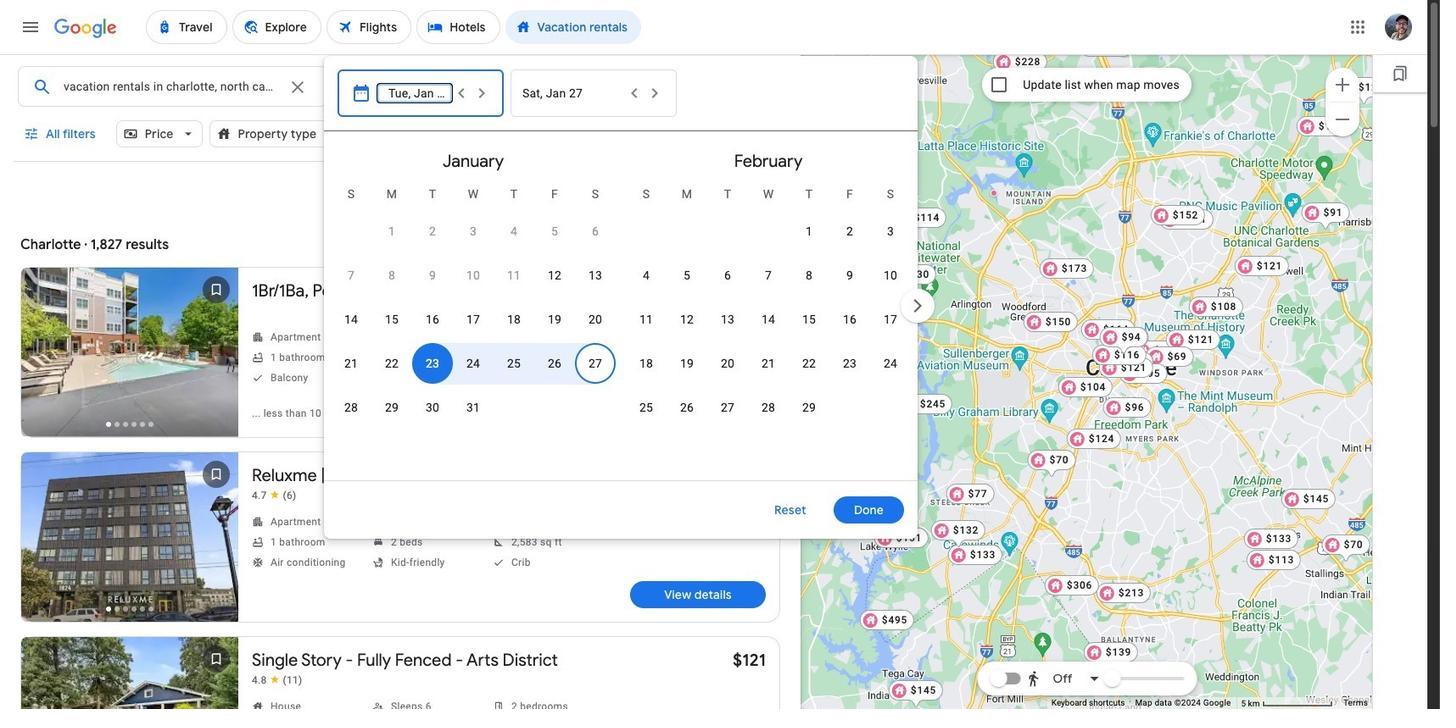 Task type: describe. For each thing, give the bounding box(es) containing it.
row up 'thu, jan 11' element
[[371, 203, 616, 254]]

thu, jan 18 element
[[507, 311, 521, 328]]

next image
[[897, 286, 938, 327]]

1 row group from the left
[[331, 138, 616, 474]]

sat, feb 17 element
[[884, 311, 897, 328]]

row down tue, feb 20 element
[[626, 386, 829, 430]]

wed, feb 21 element
[[761, 355, 775, 372]]

tue, feb 13 element
[[721, 311, 734, 328]]

wed, jan 3 element
[[470, 223, 477, 240]]

wed, feb 14 element
[[761, 311, 775, 328]]

fri, feb 2 element
[[846, 223, 853, 240]]

set check-in one day earlier. image
[[451, 83, 471, 103]]

thu, jan 25 element
[[507, 355, 521, 372]]

fri, feb 16 element
[[843, 311, 857, 328]]

4.7 out of 5 stars from 6 reviews image
[[252, 489, 296, 503]]

wed, jan 31 element
[[466, 399, 480, 416]]

tue, jan 2 element
[[429, 223, 436, 240]]

clear image
[[287, 77, 308, 98]]

zoom in map image
[[1332, 74, 1353, 95]]

sun, jan 21 element
[[344, 355, 358, 372]]

tue, jan 9 element
[[429, 267, 436, 284]]

thu, jan 11 element
[[507, 267, 521, 284]]

row down the wed, jan 3 element
[[331, 254, 616, 298]]

tue, feb 6 element
[[724, 267, 731, 284]]

set check-in one day later. image
[[471, 83, 492, 103]]

row up wed, feb 21 element
[[626, 298, 911, 342]]

wed, jan 17 element
[[466, 311, 480, 328]]

mon, jan 22 element
[[385, 355, 399, 372]]

photos list for '4.7 out of 5 stars from 6 reviews' image
[[21, 453, 238, 639]]

mon, feb 19 element
[[680, 355, 694, 372]]

main menu image
[[20, 17, 41, 37]]

wed, feb 7 element
[[765, 267, 772, 284]]

set check-out one day earlier. image
[[624, 83, 644, 103]]

thu, feb 15 element
[[802, 311, 816, 328]]

tue, feb 20 element
[[721, 355, 734, 372]]

mon, jan 15 element
[[385, 311, 399, 328]]

mon, feb 26 element
[[680, 399, 694, 416]]

private home on beautiful mountain island lake in charlotte image
[[990, 190, 997, 196]]

fri, feb 9 element
[[846, 267, 853, 284]]

wed, jan 24 element
[[466, 355, 480, 372]]

sun, feb 25 element
[[639, 399, 653, 416]]

row up wed, feb 14 element on the right top of the page
[[626, 254, 911, 298]]

row down wed, jan 10 element
[[331, 298, 616, 342]]

thu, jan 4 element
[[510, 223, 517, 240]]

sun, feb 18 element
[[639, 355, 653, 372]]

filters form
[[14, 54, 938, 589]]

row down mon, jan 22 element
[[331, 386, 494, 430]]

dialog inside filters form
[[324, 56, 938, 539]]

thu, feb 1 element
[[806, 223, 812, 240]]

row down the wed, jan 17 'element'
[[331, 342, 616, 386]]

grid inside dialog
[[331, 138, 911, 491]]



Task type: vqa. For each thing, say whether or not it's contained in the screenshot.
500 MI Button
no



Task type: locate. For each thing, give the bounding box(es) containing it.
sat, jan 27, return date. element
[[588, 355, 602, 372]]

sat, jan 20 element
[[588, 311, 602, 328]]

0 horizontal spatial row group
[[331, 138, 616, 474]]

3 photos list from the top
[[21, 638, 238, 710]]

2 photos list from the top
[[21, 453, 238, 639]]

sat, feb 3 element
[[887, 223, 894, 240]]

set check-out one day later. image
[[644, 83, 665, 103]]

grid
[[331, 138, 911, 491]]

tue, jan 30 element
[[426, 399, 439, 416]]

4.8 out of 5 stars from 11 reviews image
[[252, 674, 302, 688]]

1 horizontal spatial row group
[[626, 138, 911, 474]]

sun, jan 28 element
[[344, 399, 358, 416]]

2 row group from the left
[[626, 138, 911, 474]]

fri, jan 5 element
[[551, 223, 558, 240]]

thu, feb 22 element
[[802, 355, 816, 372]]

sat, jan 13 element
[[588, 267, 602, 284]]

dialog
[[324, 56, 938, 539]]

tue, feb 27 element
[[721, 399, 734, 416]]

sat, feb 10 element
[[884, 267, 897, 284]]

sat, feb 24 element
[[884, 355, 897, 372]]

wed, jan 10 element
[[466, 267, 480, 284]]

sun, jan 14 element
[[344, 311, 358, 328]]

mon, jan 8 element
[[388, 267, 395, 284]]

zoom out map image
[[1332, 109, 1353, 129]]

fri, jan 12 element
[[548, 267, 561, 284]]

Check-out text field
[[545, 67, 648, 106]]

photos list
[[21, 268, 238, 455], [21, 453, 238, 639], [21, 638, 238, 710]]

photos list for 4.8 out of 5 stars from 11 reviews image on the bottom left
[[21, 638, 238, 710]]

map region
[[801, 54, 1373, 710]]

mon, feb 5 element
[[683, 267, 690, 284]]

fri, feb 23 element
[[843, 355, 857, 372]]

mon, jan 1 element
[[388, 223, 395, 240]]

row
[[371, 203, 616, 254], [789, 203, 911, 254], [331, 254, 616, 298], [626, 254, 911, 298], [331, 298, 616, 342], [626, 298, 911, 342], [331, 342, 616, 386], [626, 342, 911, 386], [331, 386, 494, 430], [626, 386, 829, 430]]

fri, jan 19 element
[[548, 311, 561, 328]]

1 photos list from the top
[[21, 268, 238, 455]]

mon, jan 29 element
[[385, 399, 399, 416]]

tue, jan 16 element
[[426, 311, 439, 328]]

row down wed, feb 14 element on the right top of the page
[[626, 342, 911, 386]]

Check-in text field
[[380, 67, 481, 106]]

wed, feb 28 element
[[761, 399, 775, 416]]

row group
[[331, 138, 616, 474], [626, 138, 911, 474]]

sat, jan 6 element
[[592, 223, 599, 240]]

thu, feb 29 element
[[802, 399, 816, 416]]

thu, feb 8 element
[[806, 267, 812, 284]]

mon, feb 12 element
[[680, 311, 694, 328]]

sun, feb 4 element
[[643, 267, 650, 284]]

sun, jan 7 element
[[348, 267, 354, 284]]

sun, feb 11 element
[[639, 311, 653, 328]]

home to home...5min from whitewater center image
[[930, 209, 937, 216]]

tue, jan 23, departure date. element
[[426, 355, 439, 372]]

fri, jan 26 element
[[548, 355, 561, 372]]

row up fri, feb 9 element on the top of the page
[[789, 203, 911, 254]]



